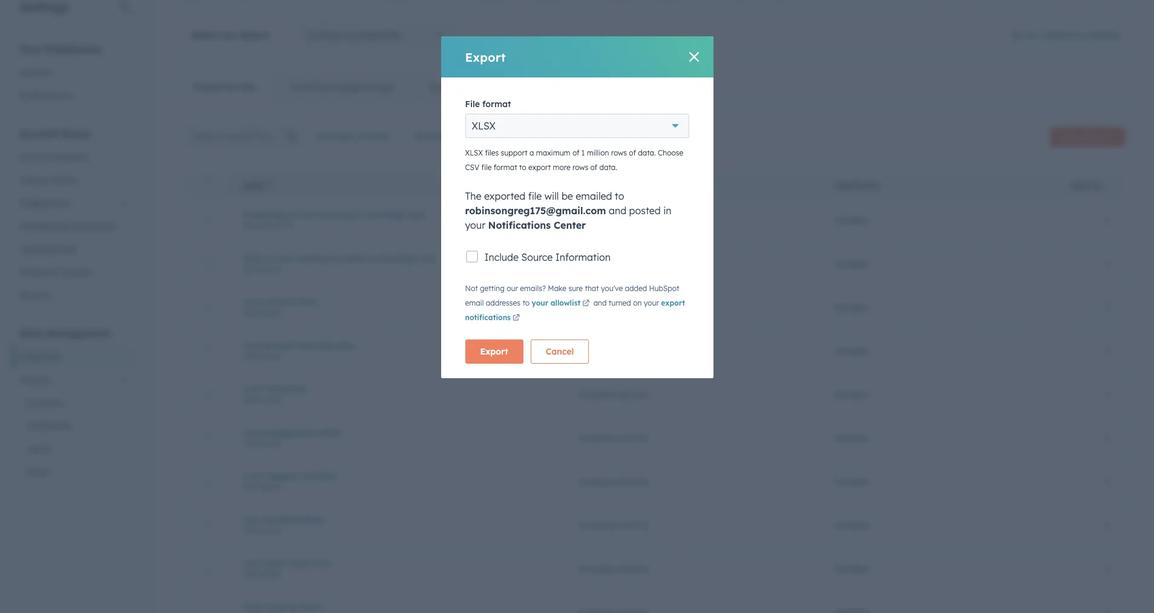 Task type: locate. For each thing, give the bounding box(es) containing it.
1 horizontal spatial properties
[[194, 82, 237, 93]]

1 horizontal spatial notifications
[[488, 219, 551, 231]]

account up users
[[19, 152, 52, 163]]

added
[[625, 284, 647, 293]]

1 horizontal spatial in
[[367, 253, 374, 264]]

used in button
[[1052, 172, 1125, 198]]

properties for properties (90)
[[194, 82, 237, 93]]

to down the "support"
[[519, 163, 526, 172]]

properties (90)
[[194, 82, 256, 93]]

last inside last logged call date date picker
[[243, 471, 261, 482]]

& for users
[[44, 175, 50, 186]]

press to sort. element inside "used in" button
[[1106, 181, 1110, 191]]

properties left (90) at left
[[194, 82, 237, 93]]

press to sort. element inside the created by button
[[884, 181, 888, 191]]

activity
[[264, 296, 296, 307], [266, 601, 298, 612]]

email
[[465, 298, 484, 308]]

2 account from the top
[[19, 152, 52, 163]]

7 picker from the top
[[262, 526, 282, 535]]

0 vertical spatial last
[[301, 209, 316, 220]]

last for last logged call date
[[243, 471, 261, 482]]

date inside last contacted date picker
[[243, 395, 260, 404]]

last inside last engagement date date picker
[[243, 427, 261, 438]]

hubspot for last logged call date
[[835, 476, 870, 487]]

1 vertical spatial and
[[594, 298, 607, 308]]

company for last modified date
[[578, 520, 617, 531]]

in right the booking
[[356, 209, 364, 220]]

5 picker from the top
[[262, 439, 282, 448]]

properties left (0)
[[529, 82, 570, 93]]

last for last contacted
[[243, 383, 261, 394]]

tool up "last activity date" button
[[419, 253, 435, 264]]

your down the
[[465, 219, 486, 231]]

line
[[267, 221, 278, 230]]

company activity for campaign of last booking in meetings tool
[[578, 215, 649, 225]]

3 press to sort. element from the left
[[1106, 181, 1110, 191]]

last inside campaign of last booking in meetings tool single-line text
[[301, 209, 316, 220]]

0 vertical spatial and
[[609, 205, 627, 217]]

deals
[[27, 467, 49, 478]]

picker up 'booked'
[[262, 308, 282, 317]]

2 vertical spatial 1
[[1106, 302, 1110, 313]]

preferences
[[45, 43, 101, 55]]

4 picker from the top
[[262, 395, 282, 404]]

company activity for last open task date
[[578, 563, 649, 574]]

8 0 from the top
[[1105, 563, 1110, 574]]

1 horizontal spatial file
[[528, 190, 542, 202]]

picker inside last booked meeting date date picker
[[262, 351, 282, 360]]

tab list
[[176, 72, 601, 102]]

export dialog
[[441, 36, 713, 378]]

you've
[[601, 284, 623, 293]]

property for create
[[1085, 132, 1115, 141]]

3 0 from the top
[[1105, 345, 1110, 356]]

marketplace
[[19, 221, 69, 232]]

6 0 from the top
[[1105, 476, 1110, 487]]

4 last from the top
[[243, 427, 261, 438]]

1 vertical spatial tool
[[419, 253, 435, 264]]

company for last engagement date
[[578, 433, 617, 443]]

of inside campaign of last booking in meetings tool single-line text
[[290, 209, 298, 220]]

press to sort. element for used in
[[1106, 181, 1110, 191]]

5 0 from the top
[[1105, 433, 1110, 443]]

last inside last activity date date picker
[[243, 296, 261, 307]]

1 horizontal spatial 1
[[582, 148, 585, 157]]

and posted in your
[[465, 205, 672, 231]]

0 for last modified date
[[1105, 520, 1110, 531]]

notifications inside export "dialog"
[[488, 219, 551, 231]]

last
[[243, 296, 261, 307], [243, 340, 261, 351], [243, 383, 261, 394], [243, 427, 261, 438], [243, 471, 261, 482], [243, 514, 261, 525], [243, 558, 261, 569]]

notifications inside your preferences element
[[19, 90, 71, 101]]

teams
[[53, 175, 78, 186]]

rows right million
[[611, 148, 627, 157]]

data. left choose at the right top of page
[[638, 148, 656, 157]]

6 picker from the top
[[262, 482, 282, 491]]

xlsx up csv
[[465, 148, 483, 157]]

by
[[870, 182, 880, 191]]

archived properties (0)
[[492, 82, 584, 93]]

company activity button
[[307, 124, 406, 148]]

integrations
[[19, 198, 69, 209]]

0 vertical spatial data.
[[638, 148, 656, 157]]

0 horizontal spatial press to sort. element
[[608, 181, 613, 191]]

notifications center
[[488, 219, 586, 231]]

2 last from the top
[[243, 340, 261, 351]]

hubspot for last activity date
[[835, 302, 870, 313]]

your right the "on"
[[644, 298, 659, 308]]

0 vertical spatial 1
[[496, 131, 501, 142]]

0 vertical spatial format
[[482, 99, 511, 110]]

and down the that
[[594, 298, 607, 308]]

companies
[[1038, 30, 1084, 41]]

hubspot for last modified date
[[835, 520, 870, 531]]

company for last contacted
[[578, 389, 617, 400]]

format inside xlsx files support a maximum of 1 million rows of data. choose csv file format to export more rows of data.
[[494, 163, 517, 172]]

1 horizontal spatial last
[[301, 209, 316, 220]]

marketplace downloads
[[19, 221, 116, 232]]

meetings down 'name' button
[[367, 209, 405, 220]]

export inside button
[[480, 346, 508, 357]]

picker down "open"
[[262, 569, 282, 578]]

1 vertical spatial export
[[480, 346, 508, 357]]

include source information
[[485, 251, 611, 263]]

last inside last booked meeting date date picker
[[243, 340, 261, 351]]

company activity for last modified date
[[578, 520, 649, 531]]

export down a
[[528, 163, 551, 172]]

0 horizontal spatial file
[[481, 163, 492, 172]]

picker down the modified
[[262, 526, 282, 535]]

Search search field
[[186, 124, 307, 148]]

7 0 from the top
[[1105, 520, 1110, 531]]

0 horizontal spatial properties
[[19, 352, 60, 363]]

xlsx inside popup button
[[472, 120, 496, 132]]

2 horizontal spatial your
[[644, 298, 659, 308]]

picker inside the last modified date date picker
[[262, 526, 282, 535]]

company activity
[[315, 131, 390, 142], [578, 215, 649, 225], [578, 258, 649, 269], [578, 302, 649, 313], [578, 345, 649, 356], [578, 389, 649, 400], [578, 433, 649, 443], [578, 476, 649, 487], [578, 520, 649, 531], [578, 563, 649, 574]]

1 horizontal spatial data.
[[638, 148, 656, 157]]

your
[[465, 219, 486, 231], [532, 298, 548, 308], [644, 298, 659, 308]]

csv
[[465, 163, 479, 172]]

and left posted
[[609, 205, 627, 217]]

0 vertical spatial meetings
[[367, 209, 405, 220]]

0 vertical spatial notifications
[[19, 90, 71, 101]]

picker up last activity date date picker
[[262, 264, 282, 273]]

0 vertical spatial account
[[19, 128, 58, 140]]

0 horizontal spatial last
[[277, 253, 292, 264]]

3 last from the top
[[243, 383, 261, 394]]

general
[[19, 67, 50, 78]]

last booked meeting date button
[[243, 340, 549, 351]]

0 horizontal spatial notifications
[[19, 90, 71, 101]]

last for last open task date
[[243, 558, 261, 569]]

press to sort. element for created by
[[884, 181, 888, 191]]

xlsx inside xlsx files support a maximum of 1 million rows of data. choose csv file format to export more rows of data.
[[465, 148, 483, 157]]

and for turned
[[594, 298, 607, 308]]

activity right next
[[266, 601, 298, 612]]

last open task date button
[[243, 558, 549, 569]]

tracking code link
[[12, 238, 136, 261]]

properties
[[354, 29, 401, 41]]

of down line
[[266, 253, 274, 264]]

1 vertical spatial notifications
[[488, 219, 551, 231]]

1 vertical spatial file
[[528, 190, 542, 202]]

0 for last booked meeting date
[[1105, 345, 1110, 356]]

press to sort. element
[[608, 181, 613, 191], [884, 181, 888, 191], [1106, 181, 1110, 191]]

0 horizontal spatial in
[[356, 209, 364, 220]]

group button
[[564, 172, 820, 198]]

last left the booking
[[301, 209, 316, 220]]

1 vertical spatial xlsx
[[465, 148, 483, 157]]

1 vertical spatial format
[[494, 163, 517, 172]]

8 picker from the top
[[262, 569, 282, 578]]

& right privacy
[[51, 267, 57, 278]]

&
[[44, 175, 50, 186], [51, 267, 57, 278]]

logic
[[375, 82, 394, 93]]

1 vertical spatial account
[[19, 152, 52, 163]]

last for last activity date
[[243, 296, 261, 307]]

activity up 'booked'
[[264, 296, 296, 307]]

4 0 from the top
[[1105, 389, 1110, 400]]

0 vertical spatial file
[[481, 163, 492, 172]]

in inside date of last meeting booked in meetings tool date picker
[[367, 253, 374, 264]]

consent
[[59, 267, 92, 278]]

picker down 'booked'
[[262, 351, 282, 360]]

link opens in a new window image
[[582, 298, 590, 309], [582, 300, 590, 308], [513, 315, 520, 322]]

file up robinsongreg175@gmail.com
[[528, 190, 542, 202]]

export right the "on"
[[661, 298, 685, 308]]

1 vertical spatial 1
[[582, 148, 585, 157]]

of up text
[[290, 209, 298, 220]]

0 horizontal spatial your
[[465, 219, 486, 231]]

last inside last open task date date picker
[[243, 558, 261, 569]]

picker inside last engagement date date picker
[[262, 439, 282, 448]]

0 for last logged call date
[[1105, 476, 1110, 487]]

last inside date of last meeting booked in meetings tool date picker
[[277, 253, 292, 264]]

next activity date
[[243, 601, 321, 612]]

3 picker from the top
[[262, 351, 282, 360]]

activity for last modified date
[[619, 520, 649, 531]]

file format
[[465, 99, 511, 110]]

of inside date of last meeting booked in meetings tool date picker
[[266, 253, 274, 264]]

company activity for last activity date
[[578, 302, 649, 313]]

to down emails?
[[523, 298, 530, 308]]

picker inside last activity date date picker
[[262, 308, 282, 317]]

property
[[338, 82, 373, 93], [1085, 132, 1115, 141]]

xlsx button
[[465, 114, 689, 138]]

link opens in a new window image inside the "export notifications" link
[[513, 315, 520, 322]]

1 for 1 user
[[496, 131, 501, 142]]

last inside last contacted date picker
[[243, 383, 261, 394]]

export up archived
[[465, 49, 506, 64]]

& right users
[[44, 175, 50, 186]]

press to sort. element right by
[[884, 181, 888, 191]]

single-
[[243, 221, 267, 230]]

account up account defaults
[[19, 128, 58, 140]]

6 last from the top
[[243, 514, 261, 525]]

go to companies settings button
[[1012, 30, 1120, 41]]

1 last from the top
[[243, 296, 261, 307]]

an
[[223, 29, 236, 41]]

in right posted
[[664, 205, 672, 217]]

picker down logged
[[262, 482, 282, 491]]

2 horizontal spatial press to sort. element
[[1106, 181, 1110, 191]]

your down emails?
[[532, 298, 548, 308]]

1 horizontal spatial press to sort. element
[[884, 181, 888, 191]]

2 picker from the top
[[262, 308, 282, 317]]

file inside the exported file will be emailed to robinsongreg175@gmail.com
[[528, 190, 542, 202]]

account setup element
[[12, 127, 136, 307]]

account setup
[[19, 128, 89, 140]]

1 horizontal spatial export
[[661, 298, 685, 308]]

0 horizontal spatial export
[[528, 163, 551, 172]]

to right 'go'
[[1027, 30, 1035, 41]]

activity for campaign of last booking in meetings tool
[[619, 215, 649, 225]]

rows right more
[[573, 163, 589, 172]]

not
[[465, 284, 478, 293]]

activity for last booked meeting date
[[619, 345, 649, 356]]

tab list containing properties (90)
[[176, 72, 601, 102]]

hubspot for last contacted
[[835, 389, 870, 400]]

date of last meeting booked in meetings tool date picker
[[243, 253, 435, 273]]

0 vertical spatial xlsx
[[472, 120, 496, 132]]

company properties
[[307, 29, 401, 41]]

1 account from the top
[[19, 128, 58, 140]]

hubspot for last open task date
[[835, 563, 870, 574]]

export inside xlsx files support a maximum of 1 million rows of data. choose csv file format to export more rows of data.
[[528, 163, 551, 172]]

to right "emailed"
[[615, 190, 624, 202]]

groups
[[429, 82, 458, 93]]

companies link
[[12, 415, 136, 438]]

of down million
[[591, 163, 598, 172]]

export notifications link
[[465, 298, 685, 324]]

press to sort. element right 'group'
[[608, 181, 613, 191]]

meetings up "last activity date" button
[[377, 253, 416, 264]]

select
[[191, 29, 221, 41]]

file inside xlsx files support a maximum of 1 million rows of data. choose csv file format to export more rows of data.
[[481, 163, 492, 172]]

2 horizontal spatial 1
[[1106, 302, 1110, 313]]

1 vertical spatial export
[[661, 298, 685, 308]]

1 vertical spatial property
[[1085, 132, 1115, 141]]

press to sort. image
[[884, 181, 888, 189]]

0 vertical spatial tool
[[408, 209, 424, 220]]

data management element
[[12, 327, 136, 613]]

properties link
[[12, 346, 136, 369]]

property for conditional
[[338, 82, 373, 93]]

1 press to sort. element from the left
[[608, 181, 613, 191]]

tool down 'name' button
[[408, 209, 424, 220]]

data. down million
[[600, 163, 617, 172]]

your for and posted in your
[[465, 219, 486, 231]]

last contacted button
[[243, 383, 549, 394]]

exported
[[484, 190, 526, 202]]

downloads
[[71, 221, 116, 232]]

1 vertical spatial data.
[[600, 163, 617, 172]]

property inside 'tab list'
[[338, 82, 373, 93]]

0 horizontal spatial 1
[[496, 131, 501, 142]]

format down the "support"
[[494, 163, 517, 172]]

last modified date date picker
[[243, 514, 324, 535]]

property left logic
[[338, 82, 373, 93]]

logged
[[264, 471, 296, 482]]

companies
[[27, 421, 72, 432]]

press to sort. element for group
[[608, 181, 613, 191]]

1 inside xlsx files support a maximum of 1 million rows of data. choose csv file format to export more rows of data.
[[582, 148, 585, 157]]

0 vertical spatial &
[[44, 175, 50, 186]]

company for last activity date
[[578, 302, 617, 313]]

emailed
[[576, 190, 612, 202]]

company for campaign of last booking in meetings tool
[[578, 215, 617, 225]]

picker down contacted
[[262, 395, 282, 404]]

export down notifications
[[480, 346, 508, 357]]

1 horizontal spatial property
[[1085, 132, 1115, 141]]

1 user button
[[488, 124, 538, 150]]

1
[[496, 131, 501, 142], [582, 148, 585, 157], [1106, 302, 1110, 313]]

1 inside 1 user popup button
[[496, 131, 501, 142]]

export
[[465, 49, 506, 64], [480, 346, 508, 357]]

2 press to sort. element from the left
[[884, 181, 888, 191]]

1 0 from the top
[[1105, 215, 1110, 225]]

and inside and posted in your
[[609, 205, 627, 217]]

xlsx down the file format
[[472, 120, 496, 132]]

to inside not getting our emails? make sure that you've added hubspot email addresses to
[[523, 298, 530, 308]]

1 vertical spatial activity
[[266, 601, 298, 612]]

0 vertical spatial activity
[[264, 296, 296, 307]]

last left meeting
[[277, 253, 292, 264]]

activity for date of last meeting booked in meetings tool
[[619, 258, 649, 269]]

maximum
[[536, 148, 571, 157]]

notifications for notifications
[[19, 90, 71, 101]]

security
[[19, 290, 52, 301]]

1 vertical spatial meetings
[[377, 253, 416, 264]]

hubspot
[[835, 215, 870, 225], [835, 258, 870, 269], [649, 284, 679, 293], [835, 302, 870, 313], [835, 345, 870, 356], [835, 389, 870, 400], [835, 433, 870, 443], [835, 476, 870, 487], [835, 520, 870, 531], [835, 563, 870, 574]]

last inside the last modified date date picker
[[243, 514, 261, 525]]

link opens in a new window image for allowlist
[[582, 300, 590, 308]]

1 vertical spatial last
[[277, 253, 292, 264]]

0 horizontal spatial rows
[[573, 163, 589, 172]]

last engagement date button
[[243, 427, 549, 438]]

picker inside last logged call date date picker
[[262, 482, 282, 491]]

in right the "booked"
[[367, 253, 374, 264]]

0 vertical spatial rows
[[611, 148, 627, 157]]

link opens in a new window image inside "your allowlist" link
[[582, 300, 590, 308]]

tab panel
[[176, 102, 1135, 613]]

be
[[562, 190, 573, 202]]

properties up objects
[[19, 352, 60, 363]]

picker down engagement
[[262, 439, 282, 448]]

0 vertical spatial export
[[528, 163, 551, 172]]

property inside button
[[1085, 132, 1115, 141]]

press to sort. element right in at the right of the page
[[1106, 181, 1110, 191]]

1 horizontal spatial and
[[609, 205, 627, 217]]

security link
[[12, 284, 136, 307]]

0 vertical spatial export
[[465, 49, 506, 64]]

will
[[545, 190, 559, 202]]

activity for last open task date
[[619, 563, 649, 574]]

properties for properties
[[19, 352, 60, 363]]

1 picker from the top
[[262, 264, 282, 273]]

your inside and posted in your
[[465, 219, 486, 231]]

hubspot for date of last meeting booked in meetings tool
[[835, 258, 870, 269]]

5 last from the top
[[243, 471, 261, 482]]

1 horizontal spatial &
[[51, 267, 57, 278]]

2 horizontal spatial in
[[664, 205, 672, 217]]

campaign
[[243, 209, 287, 220]]

in inside and posted in your
[[664, 205, 672, 217]]

activity inside last activity date date picker
[[264, 296, 296, 307]]

0 horizontal spatial and
[[594, 298, 607, 308]]

0 vertical spatial property
[[338, 82, 373, 93]]

press to sort. element inside group button
[[608, 181, 613, 191]]

tool inside campaign of last booking in meetings tool single-line text
[[408, 209, 424, 220]]

notifications down robinsongreg175@gmail.com
[[488, 219, 551, 231]]

to inside xlsx files support a maximum of 1 million rows of data. choose csv file format to export more rows of data.
[[519, 163, 526, 172]]

2 0 from the top
[[1105, 258, 1110, 269]]

meeting
[[298, 340, 332, 351]]

0 horizontal spatial &
[[44, 175, 50, 186]]

properties inside data management element
[[19, 352, 60, 363]]

notifications down the general
[[19, 90, 71, 101]]

last for booking
[[301, 209, 316, 220]]

create property
[[1061, 132, 1115, 141]]

your allowlist
[[532, 298, 581, 308]]

objects button
[[12, 369, 136, 392]]

1 vertical spatial &
[[51, 267, 57, 278]]

0 horizontal spatial data.
[[600, 163, 617, 172]]

last for last modified date
[[243, 514, 261, 525]]

account inside account defaults 'link'
[[19, 152, 52, 163]]

0 horizontal spatial property
[[338, 82, 373, 93]]

7 last from the top
[[243, 558, 261, 569]]

format down archived
[[482, 99, 511, 110]]

file right csv
[[481, 163, 492, 172]]

property right create
[[1085, 132, 1115, 141]]



Task type: describe. For each thing, give the bounding box(es) containing it.
deals link
[[12, 461, 136, 484]]

1 user
[[496, 131, 521, 142]]

company activity for date of last meeting booked in meetings tool
[[578, 258, 649, 269]]

hubspot for last booked meeting date
[[835, 345, 870, 356]]

and for posted
[[609, 205, 627, 217]]

contacts
[[27, 398, 63, 409]]

activity for last engagement date
[[619, 433, 649, 443]]

contacted
[[264, 383, 307, 394]]

of left million
[[573, 148, 580, 157]]

create property button
[[1050, 127, 1125, 146]]

tracking
[[19, 244, 53, 255]]

all
[[414, 131, 425, 142]]

to inside the exported file will be emailed to robinsongreg175@gmail.com
[[615, 190, 624, 202]]

privacy & consent
[[19, 267, 92, 278]]

activity for last logged call date
[[619, 476, 649, 487]]

xlsx for xlsx
[[472, 120, 496, 132]]

last logged call date date picker
[[243, 471, 337, 491]]

1 horizontal spatial your
[[532, 298, 548, 308]]

(0)
[[572, 82, 584, 93]]

last modified date button
[[243, 514, 549, 525]]

your preferences element
[[12, 42, 136, 107]]

notifications link
[[12, 84, 136, 107]]

call
[[298, 471, 314, 482]]

settings
[[1087, 30, 1120, 41]]

1 for 1
[[1106, 302, 1110, 313]]

export button
[[465, 340, 523, 364]]

general link
[[12, 61, 136, 84]]

0 for last open task date
[[1105, 563, 1110, 574]]

meetings inside date of last meeting booked in meetings tool date picker
[[377, 253, 416, 264]]

activity for last activity date
[[619, 302, 649, 313]]

export notifications
[[465, 298, 685, 322]]

setup
[[61, 128, 89, 140]]

last activity date button
[[243, 296, 549, 307]]

company for last open task date
[[578, 563, 617, 574]]

activity inside popup button
[[358, 131, 390, 142]]

hubspot for campaign of last booking in meetings tool
[[835, 215, 870, 225]]

date of last meeting booked in meetings tool button
[[243, 253, 549, 264]]

turned
[[609, 298, 631, 308]]

groups link
[[411, 73, 475, 102]]

cancel button
[[531, 340, 589, 364]]

source
[[521, 251, 553, 263]]

next
[[243, 601, 263, 612]]

archived properties (0) link
[[475, 73, 601, 102]]

emails?
[[520, 284, 546, 293]]

picker inside last open task date date picker
[[262, 569, 282, 578]]

activity for last contacted
[[619, 389, 649, 400]]

(90)
[[239, 82, 256, 93]]

getting
[[480, 284, 505, 293]]

company for last logged call date
[[578, 476, 617, 487]]

ascending sort. press to sort descending. image
[[268, 181, 273, 189]]

choose
[[658, 148, 684, 157]]

last for last booked meeting date
[[243, 340, 261, 351]]

your for and turned on your
[[644, 298, 659, 308]]

name button
[[229, 172, 564, 198]]

leads link
[[12, 438, 136, 461]]

company for last booked meeting date
[[578, 345, 617, 356]]

company for date of last meeting booked in meetings tool
[[578, 258, 617, 269]]

activity for next
[[266, 601, 298, 612]]

ascending sort. press to sort descending. element
[[268, 181, 273, 191]]

link opens in a new window image
[[513, 313, 520, 324]]

million
[[587, 148, 609, 157]]

last open task date date picker
[[243, 558, 331, 578]]

archived
[[492, 82, 527, 93]]

not getting our emails? make sure that you've added hubspot email addresses to
[[465, 284, 679, 308]]

privacy
[[19, 267, 49, 278]]

account defaults
[[19, 152, 88, 163]]

the
[[465, 190, 482, 202]]

notifications
[[465, 313, 511, 322]]

all field types
[[414, 131, 472, 142]]

file
[[465, 99, 480, 110]]

link opens in a new window image for notifications
[[513, 315, 520, 322]]

users
[[19, 175, 42, 186]]

tool inside date of last meeting booked in meetings tool date picker
[[419, 253, 435, 264]]

marketplace downloads link
[[12, 215, 136, 238]]

created by button
[[820, 172, 1052, 198]]

information
[[556, 251, 611, 263]]

0 for last contacted
[[1105, 389, 1110, 400]]

data
[[19, 327, 43, 340]]

conditional property logic
[[290, 82, 394, 93]]

campaign of last booking in meetings tool single-line text
[[243, 209, 424, 230]]

conditional
[[290, 82, 336, 93]]

1 horizontal spatial rows
[[611, 148, 627, 157]]

posted
[[629, 205, 661, 217]]

hubspot inside not getting our emails? make sure that you've added hubspot email addresses to
[[649, 284, 679, 293]]

export inside export notifications
[[661, 298, 685, 308]]

2 horizontal spatial properties
[[529, 82, 570, 93]]

company activity for last booked meeting date
[[578, 345, 649, 356]]

last activity date date picker
[[243, 296, 319, 317]]

0 for campaign of last booking in meetings tool
[[1105, 215, 1110, 225]]

task
[[289, 558, 308, 569]]

contacts link
[[12, 392, 136, 415]]

object:
[[239, 29, 271, 41]]

management
[[46, 327, 110, 340]]

open
[[264, 558, 286, 569]]

last contacted date picker
[[243, 383, 307, 404]]

company activity inside popup button
[[315, 131, 390, 142]]

activity for last
[[264, 296, 296, 307]]

picker inside last contacted date picker
[[262, 395, 282, 404]]

last engagement date date picker
[[243, 427, 340, 448]]

your allowlist link
[[532, 298, 592, 309]]

1 button
[[1106, 302, 1110, 313]]

include
[[485, 251, 519, 263]]

& for privacy
[[51, 267, 57, 278]]

modified
[[264, 514, 301, 525]]

company activity for last logged call date
[[578, 476, 649, 487]]

defaults
[[54, 152, 88, 163]]

more
[[553, 163, 571, 172]]

company activity for last engagement date
[[578, 433, 649, 443]]

picker inside date of last meeting booked in meetings tool date picker
[[262, 264, 282, 273]]

your preferences
[[19, 43, 101, 55]]

1 vertical spatial rows
[[573, 163, 589, 172]]

tab panel containing company activity
[[176, 102, 1135, 613]]

used in
[[1070, 182, 1102, 191]]

0 for last engagement date
[[1105, 433, 1110, 443]]

in
[[1093, 182, 1102, 191]]

create
[[1061, 132, 1083, 141]]

meetings inside campaign of last booking in meetings tool single-line text
[[367, 209, 405, 220]]

engagement
[[264, 427, 318, 438]]

account for account defaults
[[19, 152, 52, 163]]

robinsongreg175@gmail.com
[[465, 205, 606, 217]]

used
[[1070, 182, 1090, 191]]

close image
[[689, 52, 699, 62]]

code
[[56, 244, 76, 255]]

hubspot for last engagement date
[[835, 433, 870, 443]]

0 for date of last meeting booked in meetings tool
[[1105, 258, 1110, 269]]

allowlist
[[551, 298, 581, 308]]

name
[[243, 182, 265, 191]]

notifications for notifications center
[[488, 219, 551, 231]]

last for meeting
[[277, 253, 292, 264]]

campaign of last booking in meetings tool button
[[243, 209, 549, 220]]

press to sort. image
[[1106, 181, 1110, 189]]

xlsx for xlsx files support a maximum of 1 million rows of data. choose csv file format to export more rows of data.
[[465, 148, 483, 157]]

account for account setup
[[19, 128, 58, 140]]

last for last engagement date
[[243, 427, 261, 438]]

of right million
[[629, 148, 636, 157]]

company activity for last contacted
[[578, 389, 649, 400]]

in inside campaign of last booking in meetings tool single-line text
[[356, 209, 364, 220]]

your
[[19, 43, 42, 55]]

field
[[428, 131, 446, 142]]



Task type: vqa. For each thing, say whether or not it's contained in the screenshot.
"YEAR"
no



